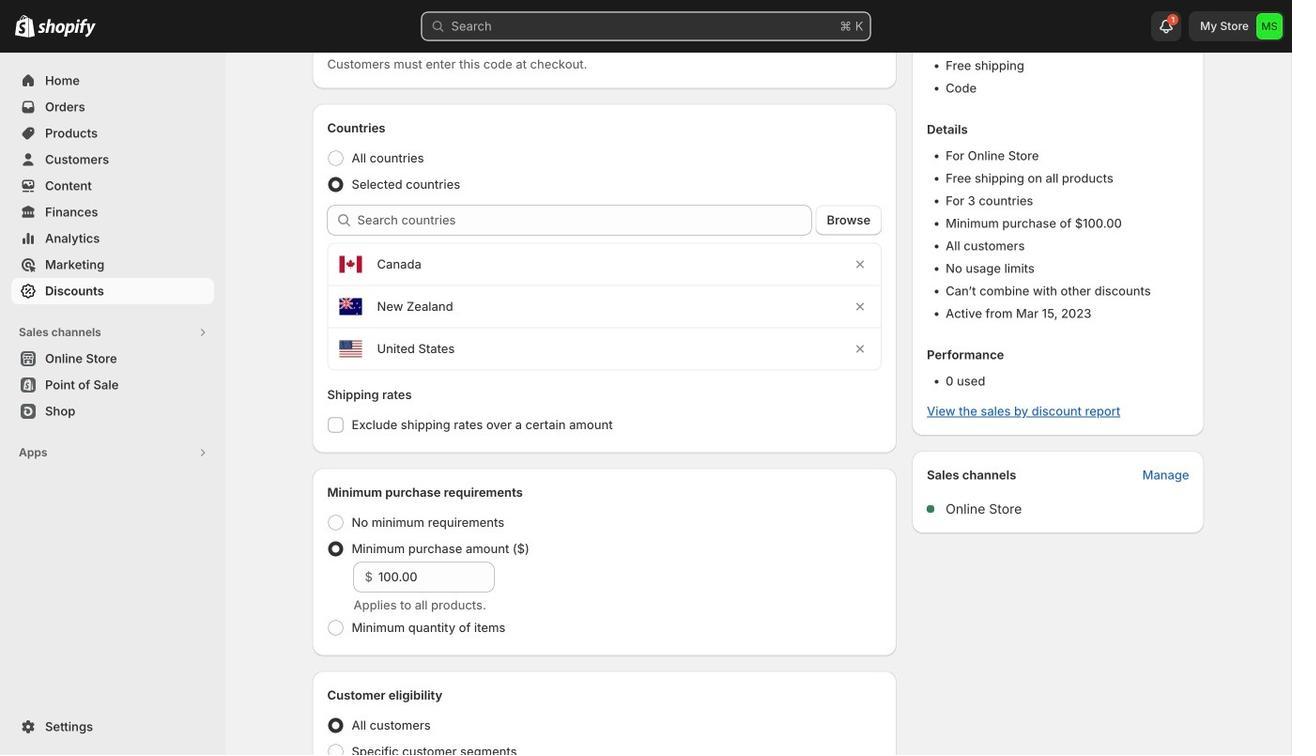 Task type: describe. For each thing, give the bounding box(es) containing it.
0.00 text field
[[378, 562, 495, 592]]

Search countries text field
[[357, 205, 812, 235]]

1 horizontal spatial shopify image
[[38, 19, 96, 37]]



Task type: locate. For each thing, give the bounding box(es) containing it.
my store image
[[1257, 13, 1283, 39]]

0 horizontal spatial shopify image
[[15, 15, 35, 37]]

shopify image
[[15, 15, 35, 37], [38, 19, 96, 37]]



Task type: vqa. For each thing, say whether or not it's contained in the screenshot.
Marketing on the left of page
no



